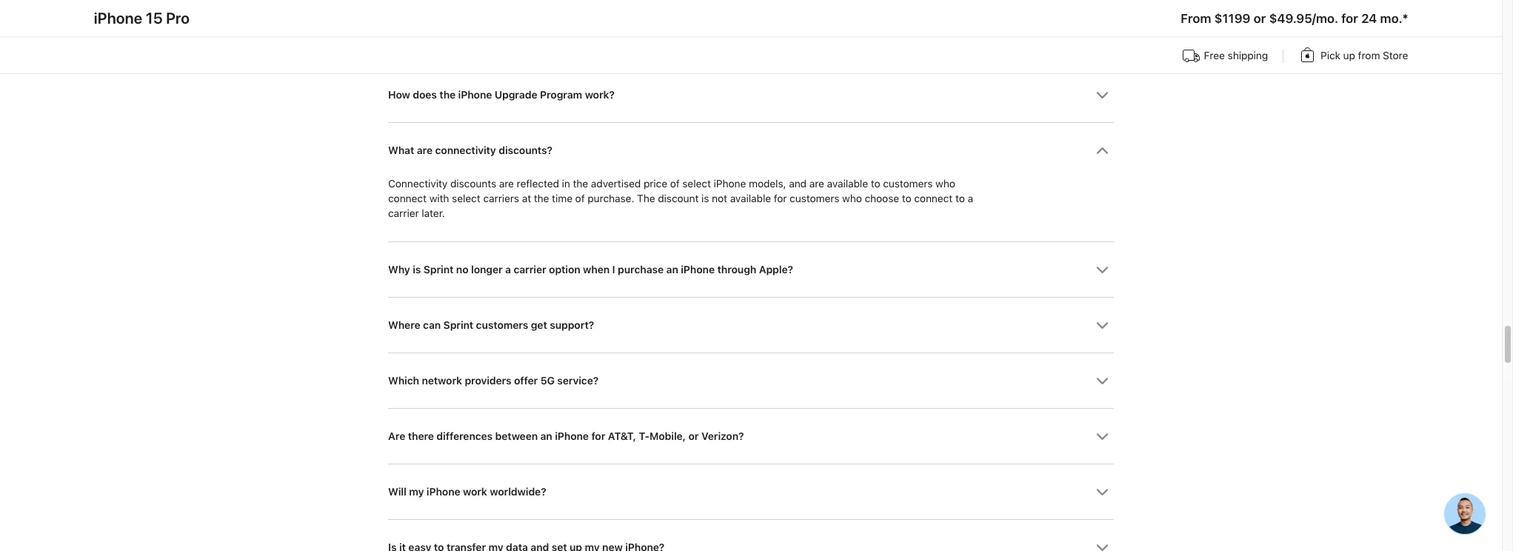 Task type: describe. For each thing, give the bounding box(es) containing it.
how does the iphone upgrade program work? button
[[388, 67, 1114, 122]]

0 horizontal spatial who
[[842, 193, 862, 205]]

discounts?
[[499, 144, 553, 156]]

iphone inside why is sprint no longer a carrier option when i purchase an iphone through apple? dropdown button
[[681, 264, 715, 276]]

service?
[[557, 375, 599, 387]]

up
[[1344, 50, 1356, 61]]

t-
[[639, 431, 650, 442]]

1 horizontal spatial the
[[534, 193, 549, 205]]

which network providers offer 5g service?
[[388, 375, 599, 387]]

list containing free shipping
[[94, 44, 1409, 70]]

get
[[531, 319, 547, 331]]

mo.
[[1381, 11, 1403, 26]]

and
[[789, 178, 807, 190]]

what are connectivity discounts? button
[[388, 123, 1114, 177]]

which
[[388, 375, 419, 387]]

0 vertical spatial customers
[[883, 178, 933, 190]]

chevrondown image for what are connectivity discounts?
[[1097, 144, 1109, 157]]

2 horizontal spatial to
[[956, 193, 965, 205]]

through
[[718, 264, 757, 276]]

from
[[1181, 11, 1212, 26]]

0 horizontal spatial of
[[575, 193, 585, 205]]

iphone inside connectivity discounts are reflected in the advertised price of select iphone models, and are available to customers who connect with select carriers at the time of purchase. the discount is not available for customers who choose to connect to a carrier later.
[[714, 178, 746, 190]]

iphone inside the will my iphone work worldwide? dropdown button
[[427, 486, 460, 498]]

purchase
[[618, 264, 664, 276]]

2 horizontal spatial for
[[1342, 11, 1359, 26]]

from
[[1359, 50, 1381, 61]]

shipping
[[1228, 50, 1268, 61]]

an inside are there differences between an iphone for at&t, t-mobile, or verizon? dropdown button
[[541, 431, 553, 442]]

price
[[644, 178, 668, 190]]

advertised
[[591, 178, 641, 190]]

differences
[[437, 431, 493, 442]]

why is sprint no longer a carrier option when i purchase an iphone through apple? button
[[388, 242, 1114, 297]]

or inside dropdown button
[[689, 431, 699, 442]]

2 horizontal spatial are
[[810, 178, 825, 190]]

work
[[463, 486, 487, 498]]

there
[[408, 431, 434, 442]]

purchase.
[[588, 193, 634, 205]]

where can sprint customers get support? button
[[388, 298, 1114, 353]]

program
[[540, 89, 582, 100]]

for inside dropdown button
[[592, 431, 606, 442]]

models,
[[749, 178, 786, 190]]

0 vertical spatial of
[[670, 178, 680, 190]]

not
[[712, 193, 728, 205]]

0 vertical spatial available
[[827, 178, 868, 190]]

upgrade
[[495, 89, 537, 100]]

support?
[[550, 319, 594, 331]]

iphone 15 pro
[[94, 9, 190, 27]]

chevrondown image for how does the iphone upgrade program work?
[[1097, 89, 1109, 101]]

24
[[1362, 11, 1377, 26]]

work?
[[585, 89, 615, 100]]

chevrondown image for why is sprint no longer a carrier option when i purchase an iphone through apple?
[[1097, 264, 1109, 276]]

at&t,
[[608, 431, 636, 442]]

is inside dropdown button
[[413, 264, 421, 276]]

will my iphone work worldwide?
[[388, 486, 546, 498]]

offer
[[514, 375, 538, 387]]

are there differences between an iphone for at&t, t-mobile, or verizon?
[[388, 431, 744, 442]]

sprint for is
[[424, 264, 454, 276]]

sprint for can
[[444, 319, 474, 331]]

time
[[552, 193, 573, 205]]

5g
[[541, 375, 555, 387]]

where can sprint customers get support?
[[388, 319, 594, 331]]

between
[[495, 431, 538, 442]]

1 horizontal spatial to
[[902, 193, 912, 205]]

4 chevrondown image from the top
[[1097, 542, 1109, 551]]

longer
[[471, 264, 503, 276]]

where
[[388, 319, 421, 331]]

how does the iphone upgrade program work?
[[388, 89, 615, 100]]

is inside connectivity discounts are reflected in the advertised price of select iphone models, and are available to customers who connect with select carriers at the time of purchase. the discount is not available for customers who choose to connect to a carrier later.
[[702, 193, 709, 205]]

at
[[522, 193, 531, 205]]

connectivity discounts are reflected in the advertised price of select iphone models, and are available to customers who connect with select carriers at the time of purchase. the discount is not available for customers who choose to connect to a carrier later.
[[388, 178, 974, 219]]

connectivity
[[388, 178, 448, 190]]

why
[[388, 264, 410, 276]]

chevrondown image for will my iphone work worldwide?
[[1097, 486, 1109, 499]]

the inside dropdown button
[[440, 89, 456, 100]]

with
[[429, 193, 449, 205]]



Task type: vqa. For each thing, say whether or not it's contained in the screenshot.
through
yes



Task type: locate. For each thing, give the bounding box(es) containing it.
for
[[1342, 11, 1359, 26], [774, 193, 787, 205], [592, 431, 606, 442]]

0 vertical spatial sprint
[[424, 264, 454, 276]]

what are connectivity discounts?
[[388, 144, 553, 156]]

available down models,
[[730, 193, 771, 205]]

2 vertical spatial for
[[592, 431, 606, 442]]

are there differences between an iphone for at&t, t-mobile, or verizon? button
[[388, 409, 1114, 464]]

pick up from store
[[1321, 50, 1409, 61]]

0 vertical spatial is
[[702, 193, 709, 205]]

$49.95
[[1270, 11, 1313, 26]]

connect down connectivity
[[388, 193, 427, 205]]

or right mobile,
[[689, 431, 699, 442]]

verizon?
[[702, 431, 744, 442]]

customers up choose
[[883, 178, 933, 190]]

3 chevrondown image from the top
[[1097, 375, 1109, 388]]

1 vertical spatial carrier
[[514, 264, 546, 276]]

1 horizontal spatial a
[[968, 193, 974, 205]]

who
[[936, 178, 956, 190], [842, 193, 862, 205]]

can
[[423, 319, 441, 331]]

0 vertical spatial for
[[1342, 11, 1359, 26]]

a inside dropdown button
[[505, 264, 511, 276]]

select up 'discount'
[[683, 178, 711, 190]]

which network providers offer 5g service? button
[[388, 354, 1114, 408]]

1 horizontal spatial is
[[702, 193, 709, 205]]

in
[[562, 178, 570, 190]]

the
[[637, 193, 655, 205]]

1 vertical spatial customers
[[790, 193, 840, 205]]

reflected
[[517, 178, 559, 190]]

3 chevrondown image from the top
[[1097, 486, 1109, 499]]

an right purchase
[[667, 264, 679, 276]]

the
[[440, 89, 456, 100], [573, 178, 588, 190], [534, 193, 549, 205]]

iphone inside dropdown button
[[458, 89, 492, 100]]

sprint
[[424, 264, 454, 276], [444, 319, 474, 331]]

chevrondown image inside 'what are connectivity discounts?' dropdown button
[[1097, 144, 1109, 157]]

will
[[388, 486, 407, 498]]

1 vertical spatial a
[[505, 264, 511, 276]]

1 horizontal spatial carrier
[[514, 264, 546, 276]]

chevrondown image inside the will my iphone work worldwide? dropdown button
[[1097, 486, 1109, 499]]

choose
[[865, 193, 900, 205]]

are right and
[[810, 178, 825, 190]]

sprint left no
[[424, 264, 454, 276]]

for inside connectivity discounts are reflected in the advertised price of select iphone models, and are available to customers who connect with select carriers at the time of purchase. the discount is not available for customers who choose to connect to a carrier later.
[[774, 193, 787, 205]]

2 vertical spatial customers
[[476, 319, 528, 331]]

0 vertical spatial list item
[[388, 0, 1114, 11]]

1 connect from the left
[[388, 193, 427, 205]]

select
[[683, 178, 711, 190], [452, 193, 481, 205]]

1 vertical spatial the
[[573, 178, 588, 190]]

iphone right my
[[427, 486, 460, 498]]

carrier left later.
[[388, 208, 419, 219]]

later.
[[422, 208, 445, 219]]

0 horizontal spatial connect
[[388, 193, 427, 205]]

1 horizontal spatial available
[[827, 178, 868, 190]]

carriers
[[483, 193, 519, 205]]

chevrondown image
[[1097, 89, 1109, 101], [1097, 144, 1109, 157], [1097, 486, 1109, 499], [1097, 542, 1109, 551]]

connectivity
[[435, 144, 496, 156]]

1 chevrondown image from the top
[[1097, 264, 1109, 276]]

the right at
[[534, 193, 549, 205]]

1 vertical spatial an
[[541, 431, 553, 442]]

carrier inside dropdown button
[[514, 264, 546, 276]]

does
[[413, 89, 437, 100]]

2 vertical spatial the
[[534, 193, 549, 205]]

carrier left option
[[514, 264, 546, 276]]

1 horizontal spatial of
[[670, 178, 680, 190]]

list item containing what are connectivity discounts?
[[388, 122, 1114, 242]]

apple?
[[759, 264, 793, 276]]

iphone 15 pro link
[[94, 9, 190, 27]]

connect
[[388, 193, 427, 205], [914, 193, 953, 205]]

no
[[456, 264, 469, 276]]

carrier inside connectivity discounts are reflected in the advertised price of select iphone models, and are available to customers who connect with select carriers at the time of purchase. the discount is not available for customers who choose to connect to a carrier later.
[[388, 208, 419, 219]]

for left "24"
[[1342, 11, 1359, 26]]

from $1199 or $49.95 /mo. for 24 mo. *
[[1181, 11, 1409, 26]]

an right between
[[541, 431, 553, 442]]

a inside connectivity discounts are reflected in the advertised price of select iphone models, and are available to customers who connect with select carriers at the time of purchase. the discount is not available for customers who choose to connect to a carrier later.
[[968, 193, 974, 205]]

list
[[94, 44, 1409, 70]]

1 vertical spatial available
[[730, 193, 771, 205]]

of up 'discount'
[[670, 178, 680, 190]]

1 horizontal spatial connect
[[914, 193, 953, 205]]

network
[[422, 375, 462, 387]]

0 horizontal spatial customers
[[476, 319, 528, 331]]

connect right choose
[[914, 193, 953, 205]]

0 horizontal spatial carrier
[[388, 208, 419, 219]]

$1199
[[1215, 11, 1251, 26]]

discounts
[[450, 178, 496, 190]]

1 horizontal spatial or
[[1254, 11, 1266, 26]]

is left not on the top left
[[702, 193, 709, 205]]

0 vertical spatial or
[[1254, 11, 1266, 26]]

chevrondown image inside are there differences between an iphone for at&t, t-mobile, or verizon? dropdown button
[[1097, 431, 1109, 443]]

1 horizontal spatial are
[[499, 178, 514, 190]]

option
[[549, 264, 581, 276]]

0 horizontal spatial to
[[871, 178, 881, 190]]

2 chevrondown image from the top
[[1097, 319, 1109, 332]]

available up choose
[[827, 178, 868, 190]]

4 chevrondown image from the top
[[1097, 431, 1109, 443]]

2 horizontal spatial the
[[573, 178, 588, 190]]

2 horizontal spatial customers
[[883, 178, 933, 190]]

iphone left through on the left of the page
[[681, 264, 715, 276]]

0 horizontal spatial the
[[440, 89, 456, 100]]

2 list item from the top
[[388, 122, 1114, 242]]

iphone up not on the top left
[[714, 178, 746, 190]]

1 horizontal spatial customers
[[790, 193, 840, 205]]

1 vertical spatial sprint
[[444, 319, 474, 331]]

of right time
[[575, 193, 585, 205]]

1 vertical spatial select
[[452, 193, 481, 205]]

chevrondown image for are there differences between an iphone for at&t, t-mobile, or verizon?
[[1097, 431, 1109, 443]]

0 horizontal spatial for
[[592, 431, 606, 442]]

pick
[[1321, 50, 1341, 61]]

mobile,
[[650, 431, 686, 442]]

list item
[[388, 0, 1114, 11], [388, 122, 1114, 242]]

1 vertical spatial of
[[575, 193, 585, 205]]

0 horizontal spatial is
[[413, 264, 421, 276]]

1 vertical spatial or
[[689, 431, 699, 442]]

will my iphone work worldwide? button
[[388, 465, 1114, 520]]

1 horizontal spatial select
[[683, 178, 711, 190]]

1 chevrondown image from the top
[[1097, 89, 1109, 101]]

1 vertical spatial who
[[842, 193, 862, 205]]

to
[[871, 178, 881, 190], [902, 193, 912, 205], [956, 193, 965, 205]]

chevrondown image
[[1097, 264, 1109, 276], [1097, 319, 1109, 332], [1097, 375, 1109, 388], [1097, 431, 1109, 443]]

an inside why is sprint no longer a carrier option when i purchase an iphone through apple? dropdown button
[[667, 264, 679, 276]]

the right does
[[440, 89, 456, 100]]

for down models,
[[774, 193, 787, 205]]

chevrondown image for which network providers offer 5g service?
[[1097, 375, 1109, 388]]

1 list item from the top
[[388, 0, 1114, 11]]

sprint right the can
[[444, 319, 474, 331]]

/mo.
[[1313, 11, 1339, 26]]

customers
[[883, 178, 933, 190], [790, 193, 840, 205], [476, 319, 528, 331]]

customers down and
[[790, 193, 840, 205]]

is
[[702, 193, 709, 205], [413, 264, 421, 276]]

is right why
[[413, 264, 421, 276]]

iphone inside are there differences between an iphone for at&t, t-mobile, or verizon? dropdown button
[[555, 431, 589, 442]]

store
[[1383, 50, 1409, 61]]

iphone left at&t,
[[555, 431, 589, 442]]

2 chevrondown image from the top
[[1097, 144, 1109, 157]]

are
[[417, 144, 433, 156], [499, 178, 514, 190], [810, 178, 825, 190]]

a
[[968, 193, 974, 205], [505, 264, 511, 276]]

my
[[409, 486, 424, 498]]

0 horizontal spatial select
[[452, 193, 481, 205]]

1 horizontal spatial an
[[667, 264, 679, 276]]

are right what
[[417, 144, 433, 156]]

or
[[1254, 11, 1266, 26], [689, 431, 699, 442]]

0 vertical spatial a
[[968, 193, 974, 205]]

iphone
[[458, 89, 492, 100], [714, 178, 746, 190], [681, 264, 715, 276], [555, 431, 589, 442], [427, 486, 460, 498]]

0 vertical spatial select
[[683, 178, 711, 190]]

providers
[[465, 375, 512, 387]]

for left at&t,
[[592, 431, 606, 442]]

1 vertical spatial is
[[413, 264, 421, 276]]

customers left get
[[476, 319, 528, 331]]

of
[[670, 178, 680, 190], [575, 193, 585, 205]]

the right in
[[573, 178, 588, 190]]

0 horizontal spatial or
[[689, 431, 699, 442]]

1 horizontal spatial for
[[774, 193, 787, 205]]

are up carriers
[[499, 178, 514, 190]]

or right '$1199'
[[1254, 11, 1266, 26]]

0 vertical spatial an
[[667, 264, 679, 276]]

1 horizontal spatial who
[[936, 178, 956, 190]]

carrier
[[388, 208, 419, 219], [514, 264, 546, 276]]

are
[[388, 431, 405, 442]]

why is sprint no longer a carrier option when i purchase an iphone through apple?
[[388, 264, 793, 276]]

chevrondown image inside where can sprint customers get support? dropdown button
[[1097, 319, 1109, 332]]

chevrondown image for where can sprint customers get support?
[[1097, 319, 1109, 332]]

iphone left upgrade
[[458, 89, 492, 100]]

i
[[612, 264, 615, 276]]

1 vertical spatial list item
[[388, 122, 1114, 242]]

free
[[1204, 50, 1225, 61]]

discount
[[658, 193, 699, 205]]

0 horizontal spatial are
[[417, 144, 433, 156]]

available
[[827, 178, 868, 190], [730, 193, 771, 205]]

when
[[583, 264, 610, 276]]

chevrondown image inside which network providers offer 5g service? 'dropdown button'
[[1097, 375, 1109, 388]]

worldwide?
[[490, 486, 546, 498]]

*
[[1403, 11, 1409, 26]]

are inside 'what are connectivity discounts?' dropdown button
[[417, 144, 433, 156]]

how
[[388, 89, 410, 100]]

2 connect from the left
[[914, 193, 953, 205]]

0 horizontal spatial an
[[541, 431, 553, 442]]

0 vertical spatial who
[[936, 178, 956, 190]]

chevrondown image inside "how does the iphone upgrade program work?" dropdown button
[[1097, 89, 1109, 101]]

what
[[388, 144, 414, 156]]

0 vertical spatial carrier
[[388, 208, 419, 219]]

1 vertical spatial for
[[774, 193, 787, 205]]

customers inside dropdown button
[[476, 319, 528, 331]]

free shipping
[[1204, 50, 1268, 61]]

chevrondown image inside why is sprint no longer a carrier option when i purchase an iphone through apple? dropdown button
[[1097, 264, 1109, 276]]

0 horizontal spatial available
[[730, 193, 771, 205]]

0 horizontal spatial a
[[505, 264, 511, 276]]

select down discounts
[[452, 193, 481, 205]]

0 vertical spatial the
[[440, 89, 456, 100]]



